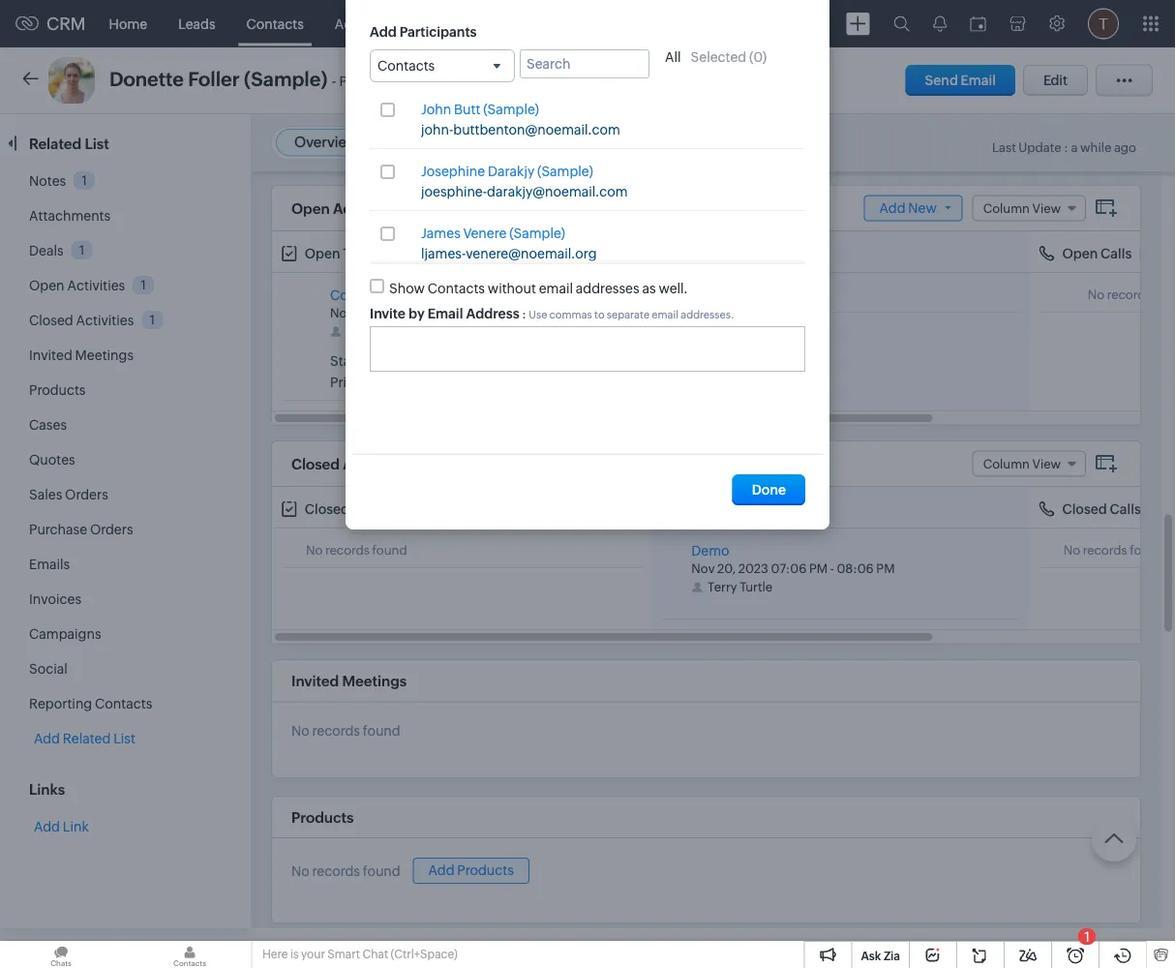 Task type: vqa. For each thing, say whether or not it's contained in the screenshot.
the bottom OPEN ACTIVITIES
yes



Task type: describe. For each thing, give the bounding box(es) containing it.
(ctrl+space)
[[391, 948, 458, 961]]

demo link
[[692, 544, 730, 559]]

john-
[[421, 122, 453, 138]]

no for closed tasks
[[306, 544, 323, 558]]

is
[[290, 948, 299, 961]]

0 horizontal spatial :
[[411, 354, 416, 370]]

sales
[[29, 487, 62, 503]]

(sample) for venere
[[510, 226, 565, 241]]

invited meetings link
[[29, 348, 134, 363]]

emails link
[[29, 557, 70, 572]]

quotes link
[[29, 452, 75, 468]]

in
[[421, 354, 433, 370]]

send email button
[[906, 65, 1016, 96]]

2 horizontal spatial products
[[457, 863, 514, 879]]

donette foller (sample) - printing dimensions (sample)
[[109, 68, 525, 91]]

activities up closed tasks
[[343, 456, 407, 473]]

0 horizontal spatial closed activities
[[29, 313, 134, 328]]

contacts up add related list
[[95, 696, 152, 712]]

terry for complete crm getting started steps
[[346, 325, 376, 339]]

invite
[[370, 306, 406, 322]]

sales orders
[[29, 487, 108, 503]]

reporting
[[29, 696, 92, 712]]

ago
[[1114, 140, 1137, 155]]

foller
[[188, 68, 240, 91]]

use
[[529, 309, 547, 321]]

all selected ( 0 )
[[665, 49, 767, 65]]

closed tasks
[[305, 502, 386, 518]]

home link
[[94, 0, 163, 47]]

add new
[[880, 200, 937, 216]]

last update : a while ago
[[992, 140, 1137, 155]]

complete crm getting started steps link
[[330, 288, 563, 304]]

1 horizontal spatial deals
[[426, 16, 461, 31]]

james venere (sample) ljames-venere@noemail.org
[[421, 226, 597, 262]]

emails
[[29, 557, 70, 572]]

james venere (sample) link
[[421, 225, 565, 242]]

1 vertical spatial email
[[428, 306, 463, 322]]

purchase
[[29, 522, 87, 537]]

0 vertical spatial related
[[29, 135, 82, 152]]

quotes
[[29, 452, 75, 468]]

campaigns
[[29, 626, 101, 642]]

closed activities link
[[29, 313, 134, 328]]

commas
[[550, 309, 592, 321]]

ljames-
[[421, 246, 466, 262]]

(sample) for foller
[[244, 68, 328, 91]]

(sample) inside donette foller (sample) - printing dimensions (sample)
[[469, 74, 525, 89]]

progress
[[435, 354, 490, 370]]

without
[[488, 281, 536, 296]]

buttbenton@noemail.com
[[453, 122, 620, 138]]

darakjy
[[488, 164, 535, 179]]

dimensions
[[392, 74, 466, 89]]

started
[[479, 288, 526, 304]]

leads
[[178, 16, 216, 31]]

0 horizontal spatial products
[[29, 382, 86, 398]]

overview
[[294, 134, 358, 151]]

josephine
[[421, 164, 485, 179]]

1 vertical spatial deals link
[[29, 243, 64, 259]]

separate
[[607, 309, 650, 321]]

your
[[301, 948, 325, 961]]

getting
[[429, 288, 477, 304]]

attachments link
[[29, 208, 111, 224]]

0 vertical spatial list
[[85, 135, 109, 152]]

darakjy@noemail.com
[[487, 184, 628, 200]]

invite by email address : use commas to separate email addresses.
[[370, 306, 735, 322]]

open activities link
[[29, 278, 125, 293]]

no for open calls
[[1088, 288, 1105, 303]]

2023 inside complete crm getting started steps nov 22, 2023
[[376, 306, 406, 321]]

0 horizontal spatial email
[[539, 281, 573, 296]]

addresses.
[[681, 309, 735, 321]]

tasks for open
[[343, 246, 377, 262]]

ask
[[861, 949, 881, 963]]

1 horizontal spatial deals link
[[411, 0, 476, 47]]

calls for open activities
[[1101, 246, 1132, 262]]

social link
[[29, 661, 68, 677]]

calls for closed activities
[[1110, 502, 1141, 518]]

all
[[665, 49, 681, 65]]

printing dimensions (sample) link
[[339, 73, 525, 90]]

records for open calls
[[1107, 288, 1152, 303]]

venere@noemail.org
[[466, 246, 597, 262]]

activities up open tasks
[[333, 200, 397, 217]]

no records foun
[[1088, 288, 1176, 303]]

cases link
[[29, 417, 67, 433]]

crm inside complete crm getting started steps nov 22, 2023
[[396, 288, 426, 304]]

open up well.
[[684, 246, 719, 262]]

open tasks
[[305, 246, 377, 262]]

send
[[925, 73, 958, 88]]

open up open tasks
[[291, 200, 330, 217]]

invoices link
[[29, 592, 81, 607]]

show
[[389, 281, 425, 296]]

foun
[[1154, 288, 1176, 303]]

add link
[[34, 819, 89, 835]]

social
[[29, 661, 68, 677]]

(sample) for butt
[[483, 102, 539, 117]]

venere
[[463, 226, 507, 241]]

chat
[[363, 948, 388, 961]]

- inside donette foller (sample) - printing dimensions (sample)
[[332, 73, 336, 90]]

as
[[642, 281, 656, 296]]

turtle for complete crm getting started steps
[[379, 325, 411, 339]]

add for add link
[[34, 819, 60, 835]]

add related list
[[34, 731, 135, 747]]

well.
[[659, 281, 688, 296]]

leads link
[[163, 0, 231, 47]]

records for closed calls
[[1083, 544, 1128, 558]]

complete
[[330, 288, 393, 304]]

1 horizontal spatial open activities
[[291, 200, 397, 217]]

1 vertical spatial list
[[113, 731, 135, 747]]

terry turtle for demo
[[708, 581, 773, 595]]

orders for sales orders
[[65, 487, 108, 503]]

complete crm getting started steps nov 22, 2023
[[330, 288, 563, 321]]

attachments
[[29, 208, 111, 224]]

tasks for closed
[[352, 502, 386, 518]]

nov inside demo nov 20, 2023 07:06 pm - 08:06 pm
[[692, 562, 715, 577]]

purchase orders link
[[29, 522, 133, 537]]

james
[[421, 226, 461, 241]]

show contacts without email addresses as well.
[[389, 281, 688, 296]]

status
[[330, 354, 370, 370]]

reporting contacts link
[[29, 696, 152, 712]]

open up complete at the left
[[305, 246, 341, 262]]



Task type: locate. For each thing, give the bounding box(es) containing it.
related list
[[29, 135, 112, 152]]

invited meetings
[[29, 348, 134, 363], [291, 673, 407, 690]]

closed meetings
[[684, 502, 791, 518]]

reporting contacts
[[29, 696, 152, 712]]

all link
[[665, 49, 681, 65]]

terry turtle down 20,
[[708, 581, 773, 595]]

notes
[[29, 173, 66, 189]]

1 vertical spatial invited meetings
[[291, 673, 407, 690]]

turtle for demo
[[740, 581, 773, 595]]

(sample) down contacts link
[[244, 68, 328, 91]]

(sample) up john butt (sample) 'link'
[[469, 74, 525, 89]]

08:06
[[837, 562, 874, 577]]

1 vertical spatial nov
[[692, 562, 715, 577]]

1 vertical spatial products
[[291, 810, 354, 827]]

no records found
[[306, 544, 407, 558], [1064, 544, 1165, 558], [291, 724, 401, 739], [291, 864, 401, 879]]

add inside add products link
[[429, 863, 455, 879]]

:
[[1064, 140, 1069, 155], [522, 307, 526, 322], [411, 354, 416, 370]]

0 vertical spatial email
[[539, 281, 573, 296]]

pm right "08:06"
[[877, 562, 895, 577]]

related up notes link at the top
[[29, 135, 82, 152]]

0 vertical spatial tasks
[[343, 246, 377, 262]]

open up closed activities link
[[29, 278, 64, 293]]

(sample) inside john butt (sample) john-buttbenton@noemail.com
[[483, 102, 539, 117]]

1 vertical spatial :
[[522, 307, 526, 322]]

closed activities up invited meetings link
[[29, 313, 134, 328]]

0 vertical spatial 2023
[[376, 306, 406, 321]]

1 vertical spatial -
[[831, 562, 834, 577]]

josephine darakjy (sample) joesphine-darakjy@noemail.com
[[421, 164, 628, 200]]

add left new
[[880, 200, 906, 216]]

open calls
[[1063, 246, 1132, 262]]

0 vertical spatial :
[[1064, 140, 1069, 155]]

0 horizontal spatial deals
[[29, 243, 64, 259]]

email down well.
[[652, 309, 679, 321]]

cases
[[29, 417, 67, 433]]

terry for demo
[[708, 581, 737, 595]]

- left printing
[[332, 73, 336, 90]]

contacts image
[[129, 941, 251, 968]]

turtle down 07:06
[[740, 581, 773, 595]]

home
[[109, 16, 147, 31]]

orders right purchase at the bottom left of the page
[[90, 522, 133, 537]]

1 horizontal spatial terry turtle
[[708, 581, 773, 595]]

email down complete crm getting started steps link at the left
[[428, 306, 463, 322]]

Contacts field
[[370, 49, 515, 82]]

0 right selected
[[754, 49, 763, 65]]

1 vertical spatial orders
[[90, 522, 133, 537]]

1 vertical spatial terry
[[708, 581, 737, 595]]

open up the "no records foun"
[[1063, 246, 1098, 262]]

0 vertical spatial invited meetings
[[29, 348, 134, 363]]

-
[[332, 73, 336, 90], [831, 562, 834, 577]]

a
[[1071, 140, 1078, 155]]

1 vertical spatial 2023
[[738, 562, 769, 577]]

by
[[409, 306, 425, 322]]

contacts down ljames-
[[428, 281, 485, 296]]

email inside button
[[961, 73, 996, 88]]

zia
[[884, 949, 901, 963]]

email inside invite by email address : use commas to separate email addresses.
[[652, 309, 679, 321]]

to
[[595, 309, 605, 321]]

1 horizontal spatial invited meetings
[[291, 673, 407, 690]]

open meetings
[[684, 246, 781, 262]]

1 pm from the left
[[809, 562, 828, 577]]

0 vertical spatial email
[[961, 73, 996, 88]]

22,
[[356, 306, 374, 321]]

address
[[466, 306, 520, 322]]

2023 right 20,
[[738, 562, 769, 577]]

0 vertical spatial deals
[[426, 16, 461, 31]]

2 vertical spatial :
[[411, 354, 416, 370]]

overview link
[[294, 134, 358, 151]]

open activities up open tasks
[[291, 200, 397, 217]]

list down reporting contacts
[[113, 731, 135, 747]]

deals up contacts field
[[426, 16, 461, 31]]

deals down attachments link
[[29, 243, 64, 259]]

1 horizontal spatial :
[[522, 307, 526, 322]]

0 horizontal spatial nov
[[330, 306, 354, 321]]

0 vertical spatial turtle
[[379, 325, 411, 339]]

1 vertical spatial calls
[[1110, 502, 1141, 518]]

: left a
[[1064, 140, 1069, 155]]

terry turtle down invite
[[346, 325, 411, 339]]

0 vertical spatial 0
[[754, 49, 763, 65]]

1 vertical spatial open activities
[[29, 278, 125, 293]]

0 vertical spatial deals link
[[411, 0, 476, 47]]

0 vertical spatial terry turtle
[[346, 325, 411, 339]]

None button
[[733, 474, 806, 505]]

(sample) for darakjy
[[538, 164, 593, 179]]

0 vertical spatial nov
[[330, 306, 354, 321]]

0 vertical spatial -
[[332, 73, 336, 90]]

2 pm from the left
[[877, 562, 895, 577]]

- left "08:06"
[[831, 562, 834, 577]]

1 vertical spatial related
[[63, 731, 111, 747]]

nov left 22,
[[330, 306, 354, 321]]

1 horizontal spatial pm
[[877, 562, 895, 577]]

chats image
[[0, 941, 122, 968]]

sales orders link
[[29, 487, 108, 503]]

no for closed calls
[[1064, 544, 1081, 558]]

1 vertical spatial 0
[[796, 246, 805, 262]]

(sample) up darakjy@noemail.com
[[538, 164, 593, 179]]

update
[[1019, 140, 1062, 155]]

2023
[[376, 306, 406, 321], [738, 562, 769, 577]]

turtle
[[379, 325, 411, 339], [740, 581, 773, 595]]

0 horizontal spatial crm
[[46, 14, 86, 34]]

(sample) inside josephine darakjy (sample) joesphine-darakjy@noemail.com
[[538, 164, 593, 179]]

edit button
[[1023, 65, 1088, 96]]

1 horizontal spatial email
[[961, 73, 996, 88]]

nov down the demo
[[692, 562, 715, 577]]

1 horizontal spatial products
[[291, 810, 354, 827]]

links
[[29, 781, 65, 798]]

1 horizontal spatial 0
[[796, 246, 805, 262]]

nov inside complete crm getting started steps nov 22, 2023
[[330, 306, 354, 321]]

contacts up donette foller (sample) - printing dimensions (sample)
[[247, 16, 304, 31]]

add for add products
[[429, 863, 455, 879]]

closed activities
[[29, 313, 134, 328], [291, 456, 407, 473]]

0 horizontal spatial email
[[428, 306, 463, 322]]

add up printing
[[370, 24, 397, 40]]

1 vertical spatial deals
[[29, 243, 64, 259]]

(sample) up venere@noemail.org
[[510, 226, 565, 241]]

1 horizontal spatial invited
[[291, 673, 339, 690]]

0 horizontal spatial 2023
[[376, 306, 406, 321]]

- inside demo nov 20, 2023 07:06 pm - 08:06 pm
[[831, 562, 834, 577]]

steps
[[529, 288, 563, 304]]

deals link up contacts field
[[411, 0, 476, 47]]

add up (ctrl+space)
[[429, 863, 455, 879]]

0 vertical spatial closed activities
[[29, 313, 134, 328]]

add participants
[[370, 24, 477, 40]]

1 vertical spatial terry turtle
[[708, 581, 773, 595]]

list up attachments link
[[85, 135, 109, 152]]

no
[[1088, 288, 1105, 303], [306, 544, 323, 558], [1064, 544, 1081, 558], [291, 724, 310, 739], [291, 864, 310, 879]]

1 vertical spatial closed activities
[[291, 456, 407, 473]]

1 horizontal spatial email
[[652, 309, 679, 321]]

add
[[370, 24, 397, 40], [880, 200, 906, 216], [34, 731, 60, 747], [34, 819, 60, 835], [429, 863, 455, 879]]

pm right 07:06
[[809, 562, 828, 577]]

last
[[992, 140, 1016, 155]]

1 horizontal spatial crm
[[396, 288, 426, 304]]

2023 inside demo nov 20, 2023 07:06 pm - 08:06 pm
[[738, 562, 769, 577]]

open activities up closed activities link
[[29, 278, 125, 293]]

20,
[[718, 562, 736, 577]]

: in progress
[[411, 354, 490, 370]]

0 horizontal spatial deals link
[[29, 243, 64, 259]]

terry down 20,
[[708, 581, 737, 595]]

0 horizontal spatial open activities
[[29, 278, 125, 293]]

1 horizontal spatial 2023
[[738, 562, 769, 577]]

0 vertical spatial orders
[[65, 487, 108, 503]]

john butt (sample) john-buttbenton@noemail.com
[[421, 102, 620, 138]]

josephine darakjy (sample) link
[[421, 163, 593, 180]]

joesphine-
[[421, 184, 487, 200]]

1 horizontal spatial nov
[[692, 562, 715, 577]]

closed
[[29, 313, 73, 328], [291, 456, 340, 473], [305, 502, 350, 518], [684, 502, 729, 518], [1063, 502, 1108, 518]]

crm left home
[[46, 14, 86, 34]]

1 vertical spatial tasks
[[352, 502, 386, 518]]

2023 left by
[[376, 306, 406, 321]]

new
[[909, 200, 937, 216]]

1 vertical spatial turtle
[[740, 581, 773, 595]]

0 horizontal spatial terry
[[346, 325, 376, 339]]

0 horizontal spatial pm
[[809, 562, 828, 577]]

nov
[[330, 306, 354, 321], [692, 562, 715, 577]]

Search text field
[[520, 49, 650, 78]]

meetings
[[722, 246, 781, 262], [75, 348, 134, 363], [731, 502, 791, 518], [342, 673, 407, 690]]

edit
[[1044, 73, 1068, 88]]

participants
[[400, 24, 477, 40]]

records for closed tasks
[[325, 544, 370, 558]]

orders up the purchase orders 'link'
[[65, 487, 108, 503]]

tasks
[[343, 246, 377, 262], [352, 502, 386, 518]]

0 horizontal spatial terry turtle
[[346, 325, 411, 339]]

demo nov 20, 2023 07:06 pm - 08:06 pm
[[692, 544, 895, 577]]

orders
[[65, 487, 108, 503], [90, 522, 133, 537]]

add for add related list
[[34, 731, 60, 747]]

invited
[[29, 348, 72, 363], [291, 673, 339, 690]]

closed activities up closed tasks
[[291, 456, 407, 473]]

(sample)
[[244, 68, 328, 91], [469, 74, 525, 89], [483, 102, 539, 117], [538, 164, 593, 179], [510, 226, 565, 241]]

terry turtle for complete crm getting started steps
[[346, 325, 411, 339]]

1 vertical spatial email
[[652, 309, 679, 321]]

2 horizontal spatial :
[[1064, 140, 1069, 155]]

: left in
[[411, 354, 416, 370]]

john
[[421, 102, 452, 117]]

0 vertical spatial calls
[[1101, 246, 1132, 262]]

1 horizontal spatial closed activities
[[291, 456, 407, 473]]

1 vertical spatial crm
[[396, 288, 426, 304]]

related down reporting contacts link
[[63, 731, 111, 747]]

demo
[[692, 544, 730, 559]]

crm
[[46, 14, 86, 34], [396, 288, 426, 304]]

crm link
[[15, 14, 86, 34]]

2 vertical spatial products
[[457, 863, 514, 879]]

add for add participants
[[370, 24, 397, 40]]

0
[[754, 49, 763, 65], [796, 246, 805, 262]]

contacts
[[247, 16, 304, 31], [378, 58, 435, 74], [428, 281, 485, 296], [95, 696, 152, 712]]

: left 'use'
[[522, 307, 526, 322]]

here is your smart chat (ctrl+space)
[[262, 948, 458, 961]]

0 vertical spatial terry
[[346, 325, 376, 339]]

email up invite by email address : use commas to separate email addresses.
[[539, 281, 573, 296]]

1 vertical spatial invited
[[291, 673, 339, 690]]

contacts inside field
[[378, 58, 435, 74]]

crm up by
[[396, 288, 426, 304]]

0 vertical spatial invited
[[29, 348, 72, 363]]

contacts link
[[231, 0, 319, 47]]

0 vertical spatial products
[[29, 382, 86, 398]]

1 horizontal spatial -
[[831, 562, 834, 577]]

0 horizontal spatial invited
[[29, 348, 72, 363]]

records
[[1107, 288, 1152, 303], [325, 544, 370, 558], [1083, 544, 1128, 558], [312, 724, 360, 739], [312, 864, 360, 879]]

contacts down add participants
[[378, 58, 435, 74]]

turtle down invite
[[379, 325, 411, 339]]

1 horizontal spatial terry
[[708, 581, 737, 595]]

orders for purchase orders
[[90, 522, 133, 537]]

here
[[262, 948, 288, 961]]

add down reporting
[[34, 731, 60, 747]]

1 horizontal spatial list
[[113, 731, 135, 747]]

activities up closed activities link
[[67, 278, 125, 293]]

1 horizontal spatial turtle
[[740, 581, 773, 595]]

0 horizontal spatial invited meetings
[[29, 348, 134, 363]]

0 vertical spatial crm
[[46, 14, 86, 34]]

0 horizontal spatial list
[[85, 135, 109, 152]]

0 right "open meetings"
[[796, 246, 805, 262]]

0 horizontal spatial 0
[[754, 49, 763, 65]]

found
[[372, 544, 407, 558], [1130, 544, 1165, 558], [363, 724, 401, 739], [363, 864, 401, 879]]

(sample) up buttbenton@noemail.com at the top of page
[[483, 102, 539, 117]]

add left link
[[34, 819, 60, 835]]

0 horizontal spatial turtle
[[379, 325, 411, 339]]

0 horizontal spatial -
[[332, 73, 336, 90]]

(sample) inside james venere (sample) ljames-venere@noemail.org
[[510, 226, 565, 241]]

add products link
[[413, 859, 529, 885]]

deals link down attachments link
[[29, 243, 64, 259]]

activities up invited meetings link
[[76, 313, 134, 328]]

)
[[763, 49, 767, 65]]

campaigns link
[[29, 626, 101, 642]]

terry down 22,
[[346, 325, 376, 339]]

email right send
[[961, 73, 996, 88]]

: inside invite by email address : use commas to separate email addresses.
[[522, 307, 526, 322]]

0 vertical spatial open activities
[[291, 200, 397, 217]]

1
[[82, 173, 87, 188], [79, 243, 84, 257], [391, 246, 397, 262], [141, 278, 146, 292], [150, 313, 155, 327], [805, 502, 811, 518], [1085, 929, 1090, 945]]

add for add new
[[880, 200, 906, 216]]

email
[[961, 73, 996, 88], [428, 306, 463, 322]]



